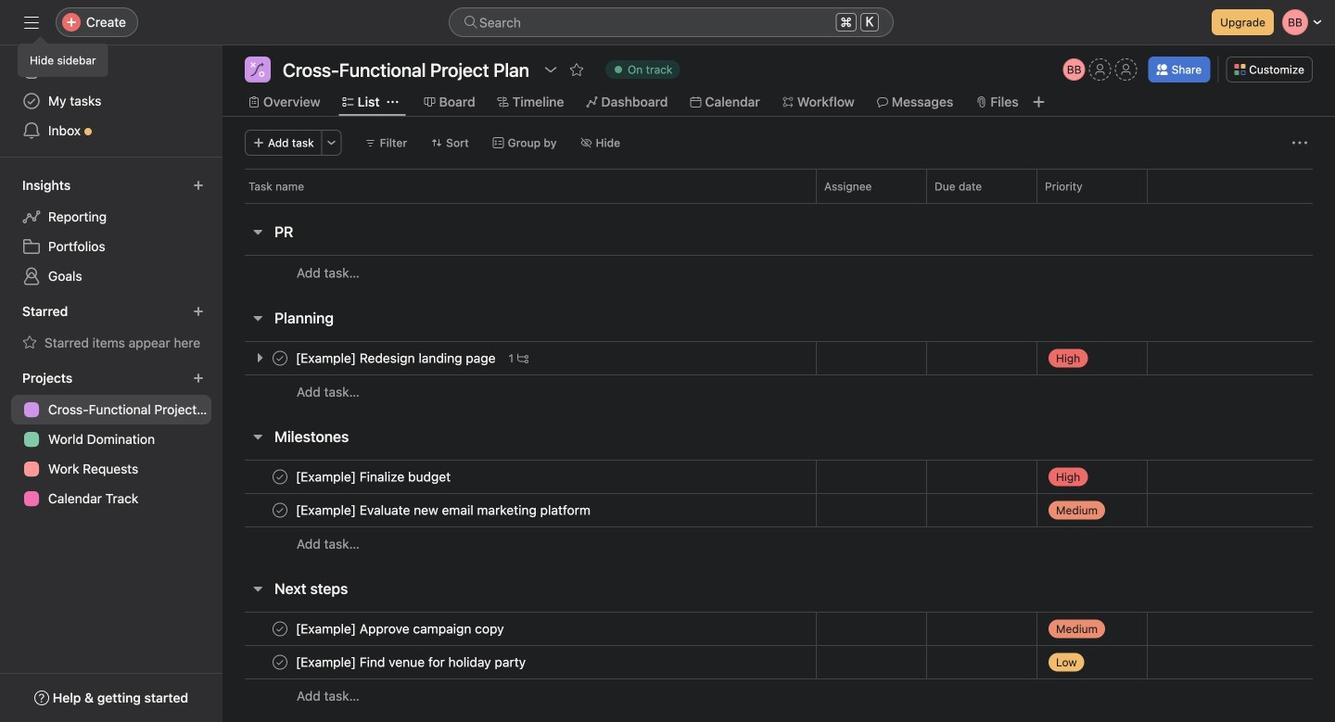 Task type: describe. For each thing, give the bounding box(es) containing it.
mark complete checkbox for task name text box inside [example] finalize budget cell
[[269, 466, 291, 488]]

add items to starred image
[[193, 306, 204, 317]]

mark complete checkbox for task name text box in [example] approve campaign copy cell
[[269, 618, 291, 640]]

more actions image
[[1293, 135, 1307, 150]]

mark complete image inside [example] redesign landing page cell
[[269, 347, 291, 370]]

Mark complete checkbox
[[269, 347, 291, 370]]

mark complete checkbox for task name text box within [example] evaluate new email marketing platform cell
[[269, 499, 291, 522]]

[example] redesign landing page cell
[[223, 341, 816, 376]]

mark complete image for [example] finalize budget cell
[[269, 499, 291, 522]]

starred element
[[0, 295, 223, 362]]

tab actions image
[[387, 96, 398, 108]]

new insights image
[[193, 180, 204, 191]]

add to starred image
[[569, 62, 584, 77]]

task name text field inside [example] redesign landing page cell
[[292, 349, 501, 368]]

more actions image
[[326, 137, 337, 148]]

line_and_symbols image
[[250, 62, 265, 77]]

hide sidebar image
[[24, 15, 39, 30]]



Task type: vqa. For each thing, say whether or not it's contained in the screenshot.
Giraffe Testing link in the main content
no



Task type: locate. For each thing, give the bounding box(es) containing it.
mark complete image
[[269, 347, 291, 370], [269, 466, 291, 488]]

2 collapse task list for this group image from the top
[[250, 311, 265, 325]]

3 mark complete image from the top
[[269, 651, 291, 674]]

2 mark complete image from the top
[[269, 618, 291, 640]]

mark complete checkbox for task name text field
[[269, 651, 291, 674]]

None text field
[[278, 57, 534, 83]]

global element
[[0, 45, 223, 157]]

[example] approve campaign copy cell
[[223, 612, 816, 646]]

insights element
[[0, 169, 223, 295]]

row
[[223, 169, 1335, 203], [245, 202, 1313, 204], [223, 255, 1335, 290], [223, 341, 1335, 376], [223, 375, 1335, 409], [223, 460, 1335, 494], [223, 493, 1335, 528], [223, 527, 1335, 561], [223, 612, 1335, 646], [223, 645, 1335, 680], [223, 679, 1335, 713]]

new project or portfolio image
[[193, 373, 204, 384]]

3 mark complete checkbox from the top
[[269, 618, 291, 640]]

2 vertical spatial mark complete image
[[269, 651, 291, 674]]

4 collapse task list for this group image from the top
[[250, 581, 265, 596]]

None field
[[449, 7, 894, 37]]

projects element
[[0, 362, 223, 517]]

mark complete image inside [example] evaluate new email marketing platform cell
[[269, 499, 291, 522]]

mark complete image inside [example] approve campaign copy cell
[[269, 618, 291, 640]]

header milestones tree grid
[[223, 460, 1335, 561]]

2 task name text field from the top
[[292, 468, 456, 486]]

3 task name text field from the top
[[292, 501, 596, 520]]

4 task name text field from the top
[[292, 620, 510, 638]]

Mark complete checkbox
[[269, 466, 291, 488], [269, 499, 291, 522], [269, 618, 291, 640], [269, 651, 291, 674]]

collapse task list for this group image for header milestones tree grid
[[250, 429, 265, 444]]

collapse task list for this group image for header planning tree grid
[[250, 311, 265, 325]]

Task name text field
[[292, 349, 501, 368], [292, 468, 456, 486], [292, 501, 596, 520], [292, 620, 510, 638]]

Search tasks, projects, and more text field
[[449, 7, 894, 37]]

mark complete checkbox inside [example] find venue for holiday party cell
[[269, 651, 291, 674]]

[example] finalize budget cell
[[223, 460, 816, 494]]

collapse task list for this group image
[[250, 224, 265, 239], [250, 311, 265, 325], [250, 429, 265, 444], [250, 581, 265, 596]]

mark complete image
[[269, 499, 291, 522], [269, 618, 291, 640], [269, 651, 291, 674]]

mark complete image for [example] approve campaign copy cell
[[269, 651, 291, 674]]

show options image
[[543, 62, 558, 77]]

1 collapse task list for this group image from the top
[[250, 224, 265, 239]]

task name text field for [example] finalize budget cell
[[292, 468, 456, 486]]

mark complete image inside [example] finalize budget cell
[[269, 466, 291, 488]]

task name text field inside [example] approve campaign copy cell
[[292, 620, 510, 638]]

1 vertical spatial mark complete image
[[269, 466, 291, 488]]

4 mark complete checkbox from the top
[[269, 651, 291, 674]]

collapse task list for this group image for header next steps tree grid
[[250, 581, 265, 596]]

task name text field for [example] evaluate new email marketing platform cell
[[292, 501, 596, 520]]

0 vertical spatial mark complete image
[[269, 347, 291, 370]]

0 vertical spatial mark complete image
[[269, 499, 291, 522]]

mark complete image inside [example] find venue for holiday party cell
[[269, 651, 291, 674]]

mark complete checkbox inside [example] approve campaign copy cell
[[269, 618, 291, 640]]

mark complete checkbox inside [example] evaluate new email marketing platform cell
[[269, 499, 291, 522]]

Task name text field
[[292, 653, 531, 672]]

task name text field inside [example] finalize budget cell
[[292, 468, 456, 486]]

task name text field for [example] approve campaign copy cell
[[292, 620, 510, 638]]

1 mark complete checkbox from the top
[[269, 466, 291, 488]]

1 mark complete image from the top
[[269, 347, 291, 370]]

tooltip
[[19, 39, 107, 76]]

1 vertical spatial mark complete image
[[269, 618, 291, 640]]

1 mark complete image from the top
[[269, 499, 291, 522]]

header next steps tree grid
[[223, 612, 1335, 713]]

1 subtask image
[[518, 353, 529, 364]]

task name text field inside [example] evaluate new email marketing platform cell
[[292, 501, 596, 520]]

2 mark complete image from the top
[[269, 466, 291, 488]]

add tab image
[[1032, 95, 1047, 109]]

expand subtask list for the task [example] redesign landing page image
[[252, 351, 267, 365]]

mark complete checkbox inside [example] finalize budget cell
[[269, 466, 291, 488]]

[example] evaluate new email marketing platform cell
[[223, 493, 816, 528]]

2 mark complete checkbox from the top
[[269, 499, 291, 522]]

1 task name text field from the top
[[292, 349, 501, 368]]

header planning tree grid
[[223, 341, 1335, 409]]

[example] find venue for holiday party cell
[[223, 645, 816, 680]]

3 collapse task list for this group image from the top
[[250, 429, 265, 444]]

manage project members image
[[1063, 58, 1086, 81]]



